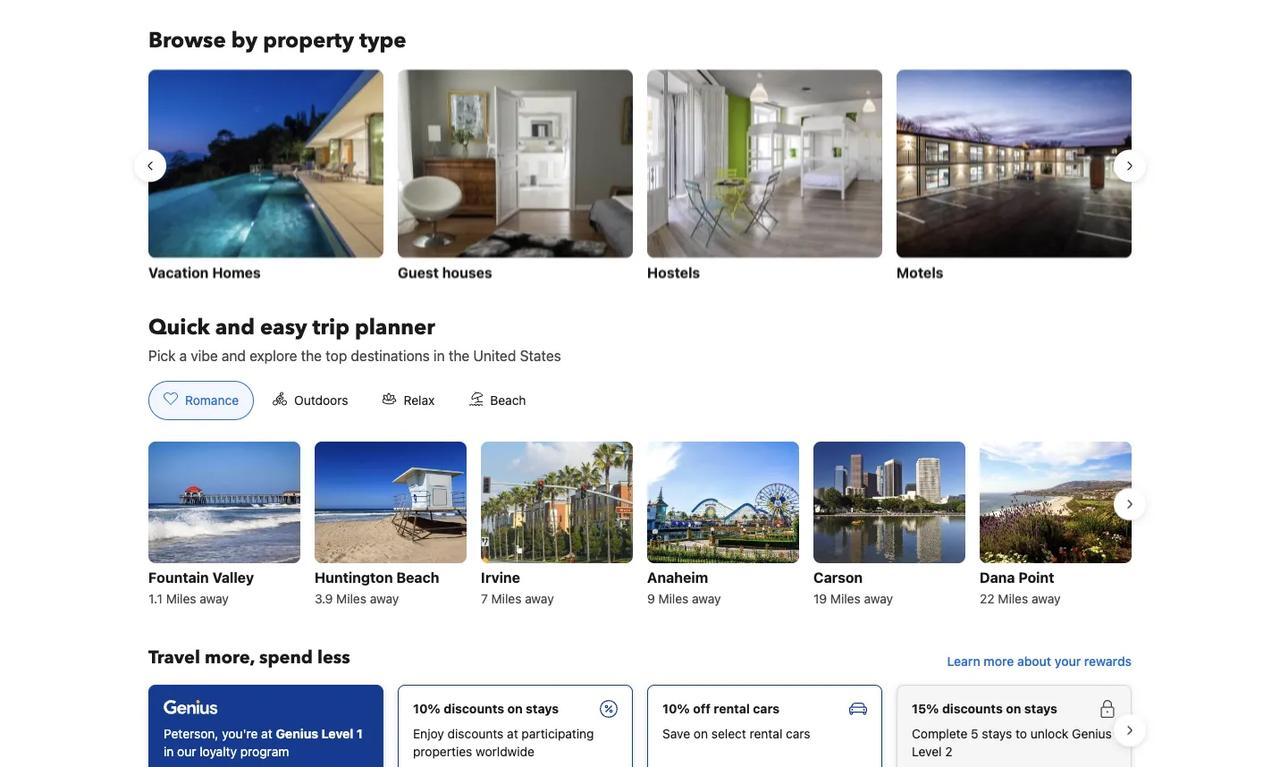 Task type: vqa. For each thing, say whether or not it's contained in the screenshot.


Task type: describe. For each thing, give the bounding box(es) containing it.
planner
[[355, 313, 435, 342]]

0 vertical spatial rental
[[714, 702, 750, 716]]

beach button
[[454, 381, 542, 420]]

type
[[360, 26, 407, 55]]

15%
[[912, 702, 940, 716]]

complete 5 stays to unlock genius level 2
[[912, 727, 1113, 759]]

level inside peterson, you're at genius level 1 in our loyalty program
[[322, 727, 354, 741]]

worldwide
[[476, 745, 535, 759]]

dana point 22 miles away
[[980, 569, 1061, 606]]

10% discounts on stays
[[413, 702, 559, 716]]

united
[[474, 347, 516, 364]]

pick
[[148, 347, 176, 364]]

less
[[317, 646, 350, 670]]

relax
[[404, 393, 435, 408]]

learn more about your rewards
[[948, 654, 1132, 669]]

1 horizontal spatial cars
[[786, 727, 811, 741]]

vacation homes
[[148, 263, 261, 280]]

our
[[177, 745, 196, 759]]

10% for 10% off rental cars
[[663, 702, 690, 716]]

1 vertical spatial rental
[[750, 727, 783, 741]]

1.1
[[148, 592, 163, 606]]

hostels link
[[648, 69, 883, 284]]

in inside peterson, you're at genius level 1 in our loyalty program
[[164, 745, 174, 759]]

carson 19 miles away
[[814, 569, 894, 606]]

10% for 10% discounts on stays
[[413, 702, 441, 716]]

away inside irvine 7 miles away
[[525, 592, 554, 606]]

1 vertical spatial and
[[222, 347, 246, 364]]

enjoy discounts at participating properties worldwide
[[413, 727, 594, 759]]

dana
[[980, 569, 1016, 586]]

travel more, spend less
[[148, 646, 350, 670]]

0 vertical spatial and
[[215, 313, 255, 342]]

miles inside carson 19 miles away
[[831, 592, 861, 606]]

outdoors
[[294, 393, 348, 408]]

hostels
[[648, 263, 701, 280]]

huntington
[[315, 569, 393, 586]]

vibe
[[191, 347, 218, 364]]

discounts for 5
[[943, 702, 1003, 716]]

vacation
[[148, 263, 209, 280]]

beach inside huntington beach 3.9 miles away
[[397, 569, 440, 586]]

irvine
[[481, 569, 520, 586]]

stays for 10% discounts on stays
[[526, 702, 559, 716]]

quick and easy trip planner pick a vibe and explore the top destinations in the united states
[[148, 313, 561, 364]]

easy
[[260, 313, 307, 342]]

off
[[693, 702, 711, 716]]

point
[[1019, 569, 1055, 586]]

discounts inside enjoy discounts at participating properties worldwide
[[448, 727, 504, 741]]

on for at
[[508, 702, 523, 716]]

guest houses
[[398, 263, 493, 280]]

your
[[1055, 654, 1082, 669]]

9
[[648, 592, 655, 606]]

2
[[946, 745, 953, 759]]

houses
[[442, 263, 493, 280]]

by
[[231, 26, 258, 55]]

travel
[[148, 646, 200, 670]]

romance
[[185, 393, 239, 408]]

away inside anaheim 9 miles away
[[692, 592, 721, 606]]

select
[[712, 727, 747, 741]]

fountain
[[148, 569, 209, 586]]

0 horizontal spatial cars
[[753, 702, 780, 716]]

browse
[[148, 26, 226, 55]]

miles inside irvine 7 miles away
[[492, 592, 522, 606]]

guest houses link
[[398, 69, 633, 284]]

learn more about your rewards link
[[941, 646, 1140, 678]]

region containing vacation homes
[[134, 62, 1147, 291]]

to
[[1016, 727, 1028, 741]]

relax button
[[367, 381, 450, 420]]

trip
[[313, 313, 350, 342]]

spend
[[259, 646, 313, 670]]

a
[[180, 347, 187, 364]]

you're
[[222, 727, 258, 741]]

states
[[520, 347, 561, 364]]

2 the from the left
[[449, 347, 470, 364]]



Task type: locate. For each thing, give the bounding box(es) containing it.
in inside quick and easy trip planner pick a vibe and explore the top destinations in the united states
[[434, 347, 445, 364]]

2 10% from the left
[[663, 702, 690, 716]]

miles down fountain
[[166, 592, 196, 606]]

0 horizontal spatial at
[[261, 727, 273, 741]]

on up to
[[1006, 702, 1022, 716]]

rental right select
[[750, 727, 783, 741]]

0 horizontal spatial level
[[322, 727, 354, 741]]

miles inside anaheim 9 miles away
[[659, 592, 689, 606]]

homes
[[212, 263, 261, 280]]

unlock
[[1031, 727, 1069, 741]]

away down huntington
[[370, 592, 399, 606]]

2 horizontal spatial stays
[[1025, 702, 1058, 716]]

1 horizontal spatial the
[[449, 347, 470, 364]]

complete
[[912, 727, 968, 741]]

1 vertical spatial cars
[[786, 727, 811, 741]]

enjoy
[[413, 727, 444, 741]]

away down the anaheim
[[692, 592, 721, 606]]

level down complete
[[912, 745, 942, 759]]

rental up select
[[714, 702, 750, 716]]

more
[[984, 654, 1015, 669]]

3 region from the top
[[134, 678, 1147, 767]]

genius right unlock
[[1073, 727, 1113, 741]]

genius inside peterson, you're at genius level 1 in our loyalty program
[[276, 727, 319, 741]]

discounts
[[444, 702, 505, 716], [943, 702, 1003, 716], [448, 727, 504, 741]]

save on select rental cars
[[663, 727, 811, 741]]

valley
[[212, 569, 254, 586]]

1 horizontal spatial 10%
[[663, 702, 690, 716]]

genius inside complete 5 stays to unlock genius level 2
[[1073, 727, 1113, 741]]

miles down huntington
[[336, 592, 367, 606]]

away inside dana point 22 miles away
[[1032, 592, 1061, 606]]

0 horizontal spatial stays
[[526, 702, 559, 716]]

1 the from the left
[[301, 347, 322, 364]]

away inside carson 19 miles away
[[864, 592, 894, 606]]

1 horizontal spatial at
[[507, 727, 518, 741]]

beach
[[490, 393, 526, 408], [397, 569, 440, 586]]

region containing fountain valley
[[134, 435, 1147, 617]]

1 vertical spatial in
[[164, 745, 174, 759]]

1
[[357, 727, 363, 741]]

peterson,
[[164, 727, 219, 741]]

5 miles from the left
[[831, 592, 861, 606]]

2 horizontal spatial on
[[1006, 702, 1022, 716]]

in left our
[[164, 745, 174, 759]]

at for genius
[[261, 727, 273, 741]]

the left 'top'
[[301, 347, 322, 364]]

miles inside huntington beach 3.9 miles away
[[336, 592, 367, 606]]

participating
[[522, 727, 594, 741]]

cars
[[753, 702, 780, 716], [786, 727, 811, 741]]

at up program
[[261, 727, 273, 741]]

0 horizontal spatial the
[[301, 347, 322, 364]]

browse by property type
[[148, 26, 407, 55]]

anaheim 9 miles away
[[648, 569, 721, 606]]

genius
[[276, 727, 319, 741], [1073, 727, 1113, 741]]

1 horizontal spatial on
[[694, 727, 708, 741]]

romance button
[[148, 381, 254, 420]]

about
[[1018, 654, 1052, 669]]

rewards
[[1085, 654, 1132, 669]]

2 at from the left
[[507, 727, 518, 741]]

and
[[215, 313, 255, 342], [222, 347, 246, 364]]

miles right the 22
[[999, 592, 1029, 606]]

region
[[134, 62, 1147, 291], [134, 435, 1147, 617], [134, 678, 1147, 767]]

miles inside fountain valley 1.1 miles away
[[166, 592, 196, 606]]

0 horizontal spatial on
[[508, 702, 523, 716]]

cars up save on select rental cars
[[753, 702, 780, 716]]

tab list
[[134, 381, 556, 421]]

on for stays
[[1006, 702, 1022, 716]]

miles down the anaheim
[[659, 592, 689, 606]]

5 away from the left
[[864, 592, 894, 606]]

stays up unlock
[[1025, 702, 1058, 716]]

beach inside 'button'
[[490, 393, 526, 408]]

irvine 7 miles away
[[481, 569, 554, 606]]

2 away from the left
[[370, 592, 399, 606]]

1 vertical spatial beach
[[397, 569, 440, 586]]

outdoors button
[[258, 381, 364, 420]]

on right the save
[[694, 727, 708, 741]]

6 away from the left
[[1032, 592, 1061, 606]]

5
[[971, 727, 979, 741]]

10% up the save
[[663, 702, 690, 716]]

7
[[481, 592, 488, 606]]

away
[[200, 592, 229, 606], [370, 592, 399, 606], [525, 592, 554, 606], [692, 592, 721, 606], [864, 592, 894, 606], [1032, 592, 1061, 606]]

carson
[[814, 569, 863, 586]]

in
[[434, 347, 445, 364], [164, 745, 174, 759]]

region containing 10% discounts on stays
[[134, 678, 1147, 767]]

quick
[[148, 313, 210, 342]]

2 region from the top
[[134, 435, 1147, 617]]

fountain valley 1.1 miles away
[[148, 569, 254, 606]]

22
[[980, 592, 995, 606]]

away right 7
[[525, 592, 554, 606]]

huntington beach 3.9 miles away
[[315, 569, 440, 606]]

stays for 15% discounts on stays
[[1025, 702, 1058, 716]]

0 horizontal spatial in
[[164, 745, 174, 759]]

miles
[[166, 592, 196, 606], [336, 592, 367, 606], [492, 592, 522, 606], [659, 592, 689, 606], [831, 592, 861, 606], [999, 592, 1029, 606]]

loyalty
[[200, 745, 237, 759]]

1 miles from the left
[[166, 592, 196, 606]]

blue genius logo image
[[164, 700, 218, 715], [164, 700, 218, 715]]

0 horizontal spatial beach
[[397, 569, 440, 586]]

program
[[240, 745, 289, 759]]

1 vertical spatial level
[[912, 745, 942, 759]]

10% off rental cars
[[663, 702, 780, 716]]

genius up program
[[276, 727, 319, 741]]

and right vibe
[[222, 347, 246, 364]]

0 vertical spatial in
[[434, 347, 445, 364]]

away down "point"
[[1032, 592, 1061, 606]]

at up worldwide
[[507, 727, 518, 741]]

0 vertical spatial region
[[134, 62, 1147, 291]]

more,
[[205, 646, 255, 670]]

discounts up 5
[[943, 702, 1003, 716]]

on
[[508, 702, 523, 716], [1006, 702, 1022, 716], [694, 727, 708, 741]]

miles right 7
[[492, 592, 522, 606]]

2 genius from the left
[[1073, 727, 1113, 741]]

15% discounts on stays
[[912, 702, 1058, 716]]

0 horizontal spatial 10%
[[413, 702, 441, 716]]

1 horizontal spatial stays
[[982, 727, 1013, 741]]

at
[[261, 727, 273, 741], [507, 727, 518, 741]]

2 miles from the left
[[336, 592, 367, 606]]

properties
[[413, 745, 473, 759]]

level
[[322, 727, 354, 741], [912, 745, 942, 759]]

miles inside dana point 22 miles away
[[999, 592, 1029, 606]]

in up relax
[[434, 347, 445, 364]]

4 away from the left
[[692, 592, 721, 606]]

miles down carson at bottom
[[831, 592, 861, 606]]

away inside huntington beach 3.9 miles away
[[370, 592, 399, 606]]

6 miles from the left
[[999, 592, 1029, 606]]

peterson, you're at genius level 1 in our loyalty program
[[164, 727, 363, 759]]

explore
[[250, 347, 297, 364]]

1 genius from the left
[[276, 727, 319, 741]]

vacation homes link
[[148, 69, 384, 284]]

0 horizontal spatial genius
[[276, 727, 319, 741]]

discounts down 10% discounts on stays
[[448, 727, 504, 741]]

guest
[[398, 263, 439, 280]]

discounts up enjoy discounts at participating properties worldwide
[[444, 702, 505, 716]]

beach down united
[[490, 393, 526, 408]]

the left united
[[449, 347, 470, 364]]

1 at from the left
[[261, 727, 273, 741]]

3.9
[[315, 592, 333, 606]]

stays inside complete 5 stays to unlock genius level 2
[[982, 727, 1013, 741]]

save
[[663, 727, 691, 741]]

stays
[[526, 702, 559, 716], [1025, 702, 1058, 716], [982, 727, 1013, 741]]

2 vertical spatial region
[[134, 678, 1147, 767]]

10% up enjoy
[[413, 702, 441, 716]]

away right 19
[[864, 592, 894, 606]]

1 region from the top
[[134, 62, 1147, 291]]

1 away from the left
[[200, 592, 229, 606]]

property
[[263, 26, 354, 55]]

stays up participating on the left bottom of the page
[[526, 702, 559, 716]]

0 vertical spatial level
[[322, 727, 354, 741]]

tab list containing romance
[[134, 381, 556, 421]]

discounts for discounts
[[444, 702, 505, 716]]

the
[[301, 347, 322, 364], [449, 347, 470, 364]]

level left 1
[[322, 727, 354, 741]]

cars right select
[[786, 727, 811, 741]]

top
[[326, 347, 347, 364]]

and up vibe
[[215, 313, 255, 342]]

motels link
[[897, 69, 1132, 284]]

4 miles from the left
[[659, 592, 689, 606]]

anaheim
[[648, 569, 709, 586]]

1 horizontal spatial level
[[912, 745, 942, 759]]

19
[[814, 592, 827, 606]]

away down valley at the bottom of page
[[200, 592, 229, 606]]

1 horizontal spatial genius
[[1073, 727, 1113, 741]]

beach right huntington
[[397, 569, 440, 586]]

10%
[[413, 702, 441, 716], [663, 702, 690, 716]]

3 away from the left
[[525, 592, 554, 606]]

1 vertical spatial region
[[134, 435, 1147, 617]]

at inside enjoy discounts at participating properties worldwide
[[507, 727, 518, 741]]

3 miles from the left
[[492, 592, 522, 606]]

at for participating
[[507, 727, 518, 741]]

level inside complete 5 stays to unlock genius level 2
[[912, 745, 942, 759]]

0 vertical spatial cars
[[753, 702, 780, 716]]

1 horizontal spatial beach
[[490, 393, 526, 408]]

learn
[[948, 654, 981, 669]]

1 10% from the left
[[413, 702, 441, 716]]

motels
[[897, 263, 944, 280]]

destinations
[[351, 347, 430, 364]]

1 horizontal spatial in
[[434, 347, 445, 364]]

stays right 5
[[982, 727, 1013, 741]]

at inside peterson, you're at genius level 1 in our loyalty program
[[261, 727, 273, 741]]

on up enjoy discounts at participating properties worldwide
[[508, 702, 523, 716]]

away inside fountain valley 1.1 miles away
[[200, 592, 229, 606]]

0 vertical spatial beach
[[490, 393, 526, 408]]



